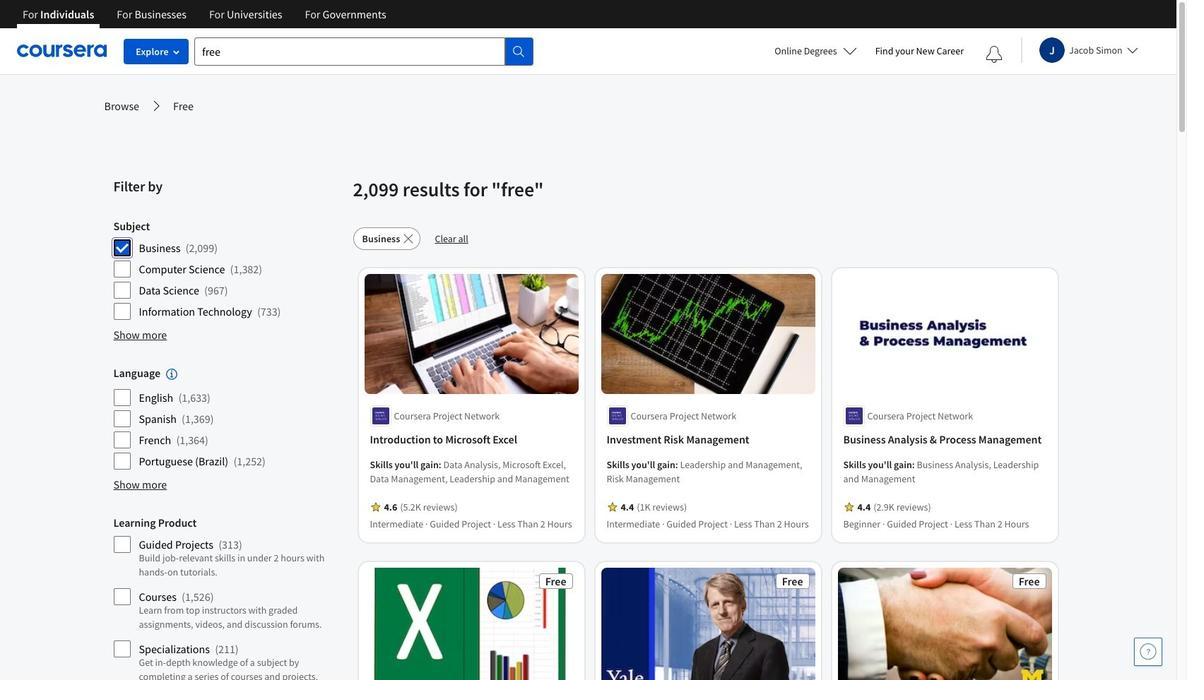 Task type: locate. For each thing, give the bounding box(es) containing it.
2 group from the top
[[113, 366, 344, 471]]

1 vertical spatial group
[[113, 366, 344, 471]]

2 vertical spatial group
[[113, 516, 344, 680]]

0 vertical spatial group
[[113, 219, 344, 321]]

group
[[113, 219, 344, 321], [113, 366, 344, 471], [113, 516, 344, 680]]

None search field
[[194, 37, 533, 65]]



Task type: describe. For each thing, give the bounding box(es) containing it.
information about this filter group image
[[166, 369, 177, 380]]

3 group from the top
[[113, 516, 344, 680]]

coursera image
[[17, 40, 107, 62]]

banner navigation
[[11, 0, 398, 39]]

help center image
[[1140, 644, 1157, 661]]

1 group from the top
[[113, 219, 344, 321]]

What do you want to learn? text field
[[194, 37, 505, 65]]



Task type: vqa. For each thing, say whether or not it's contained in the screenshot.
the right (Bsc)
no



